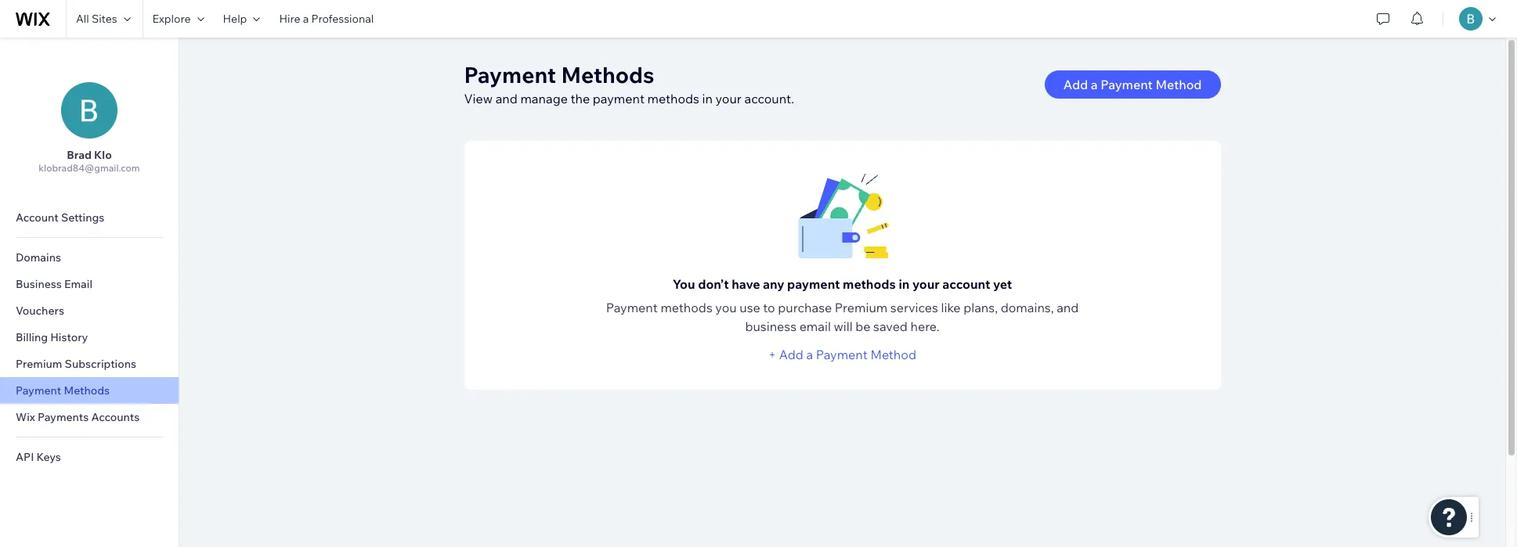 Task type: vqa. For each thing, say whether or not it's contained in the screenshot.
'time'
no



Task type: describe. For each thing, give the bounding box(es) containing it.
payment inside 'button'
[[816, 347, 868, 363]]

payments
[[38, 410, 89, 425]]

hire a professional
[[279, 12, 374, 26]]

api
[[16, 450, 34, 465]]

settings
[[61, 211, 104, 225]]

account settings
[[16, 211, 104, 225]]

have
[[732, 277, 760, 292]]

vouchers
[[16, 304, 64, 318]]

premium inside sidebar element
[[16, 357, 62, 371]]

methods for payment methods
[[64, 384, 110, 398]]

billing history link
[[0, 324, 179, 351]]

help button
[[213, 0, 270, 38]]

add a payment method
[[1064, 77, 1202, 92]]

sidebar element
[[0, 38, 179, 548]]

account settings link
[[0, 204, 179, 231]]

payment methods view and manage the payment methods in your account.
[[464, 61, 794, 107]]

in inside payment methods view and manage the payment methods in your account.
[[702, 91, 713, 107]]

premium subscriptions link
[[0, 351, 179, 378]]

a inside 'button'
[[806, 347, 813, 363]]

premium inside payment methods you use to purchase premium services like plans, domains, and business email will be saved here.
[[835, 300, 888, 316]]

billing
[[16, 331, 48, 345]]

sites
[[92, 12, 117, 26]]

business email link
[[0, 271, 179, 298]]

be
[[856, 319, 871, 334]]

saved
[[874, 319, 908, 334]]

1 vertical spatial in
[[899, 277, 910, 292]]

domains link
[[0, 244, 179, 271]]

api keys
[[16, 450, 61, 465]]

1 vertical spatial methods
[[843, 277, 896, 292]]

yet
[[993, 277, 1012, 292]]

wix
[[16, 410, 35, 425]]

will
[[834, 319, 853, 334]]

brad
[[67, 148, 92, 162]]

brad klo klobrad84@gmail.com
[[39, 148, 140, 174]]

help
[[223, 12, 247, 26]]

method inside button
[[1156, 77, 1202, 92]]

payment methods link
[[0, 378, 179, 404]]

business
[[745, 319, 797, 334]]

account
[[16, 211, 59, 225]]

vouchers link
[[0, 298, 179, 324]]

use
[[740, 300, 760, 316]]

premium subscriptions
[[16, 357, 136, 371]]

like
[[941, 300, 961, 316]]



Task type: locate. For each thing, give the bounding box(es) containing it.
keys
[[36, 450, 61, 465]]

payment inside payment methods view and manage the payment methods in your account.
[[593, 91, 645, 107]]

0 vertical spatial a
[[303, 12, 309, 26]]

premium down the billing
[[16, 357, 62, 371]]

account.
[[745, 91, 794, 107]]

0 horizontal spatial methods
[[64, 384, 110, 398]]

manage
[[520, 91, 568, 107]]

a inside button
[[1091, 77, 1098, 92]]

add
[[1064, 77, 1088, 92], [779, 347, 804, 363]]

2 horizontal spatial a
[[1091, 77, 1098, 92]]

here.
[[911, 319, 940, 334]]

1 horizontal spatial add
[[1064, 77, 1088, 92]]

payment
[[464, 61, 556, 89], [1101, 77, 1153, 92], [606, 300, 658, 316], [816, 347, 868, 363], [16, 384, 61, 398]]

payment inside sidebar element
[[16, 384, 61, 398]]

premium
[[835, 300, 888, 316], [16, 357, 62, 371]]

in left account.
[[702, 91, 713, 107]]

payment inside payment methods view and manage the payment methods in your account.
[[464, 61, 556, 89]]

add inside button
[[1064, 77, 1088, 92]]

1 vertical spatial payment
[[787, 277, 840, 292]]

account
[[943, 277, 990, 292]]

0 horizontal spatial a
[[303, 12, 309, 26]]

wix payments accounts link
[[0, 404, 179, 431]]

1 horizontal spatial a
[[806, 347, 813, 363]]

in
[[702, 91, 713, 107], [899, 277, 910, 292]]

payment inside button
[[1101, 77, 1153, 92]]

methods inside sidebar element
[[64, 384, 110, 398]]

1 vertical spatial and
[[1057, 300, 1079, 316]]

your left account.
[[716, 91, 742, 107]]

business
[[16, 277, 62, 291]]

1 horizontal spatial payment
[[787, 277, 840, 292]]

klobrad84@gmail.com
[[39, 162, 140, 174]]

0 horizontal spatial premium
[[16, 357, 62, 371]]

methods up wix payments accounts link
[[64, 384, 110, 398]]

domains
[[16, 251, 61, 265]]

you
[[715, 300, 737, 316]]

hire a professional link
[[270, 0, 383, 38]]

a for professional
[[303, 12, 309, 26]]

methods
[[648, 91, 700, 107], [843, 277, 896, 292], [661, 300, 713, 316]]

0 vertical spatial payment
[[593, 91, 645, 107]]

methods inside payment methods view and manage the payment methods in your account.
[[648, 91, 700, 107]]

history
[[50, 331, 88, 345]]

purchase
[[778, 300, 832, 316]]

you
[[673, 277, 695, 292]]

0 vertical spatial in
[[702, 91, 713, 107]]

billing history
[[16, 331, 88, 345]]

to
[[763, 300, 775, 316]]

method inside 'button'
[[871, 347, 916, 363]]

0 vertical spatial methods
[[648, 91, 700, 107]]

0 vertical spatial methods
[[561, 61, 654, 89]]

methods for payment methods view and manage the payment methods in your account.
[[561, 61, 654, 89]]

a for payment
[[1091, 77, 1098, 92]]

any
[[763, 277, 785, 292]]

plans,
[[964, 300, 998, 316]]

1 vertical spatial method
[[871, 347, 916, 363]]

1 vertical spatial a
[[1091, 77, 1098, 92]]

a
[[303, 12, 309, 26], [1091, 77, 1098, 92], [806, 347, 813, 363]]

1 vertical spatial add
[[779, 347, 804, 363]]

method
[[1156, 77, 1202, 92], [871, 347, 916, 363]]

explore
[[152, 12, 191, 26]]

email
[[799, 319, 831, 334]]

your inside payment methods view and manage the payment methods in your account.
[[716, 91, 742, 107]]

methods inside payment methods you use to purchase premium services like plans, domains, and business email will be saved here.
[[661, 300, 713, 316]]

1 horizontal spatial and
[[1057, 300, 1079, 316]]

1 horizontal spatial your
[[913, 277, 940, 292]]

hire
[[279, 12, 300, 26]]

1 vertical spatial your
[[913, 277, 940, 292]]

payment for payment methods
[[16, 384, 61, 398]]

2 vertical spatial a
[[806, 347, 813, 363]]

0 vertical spatial method
[[1156, 77, 1202, 92]]

2 vertical spatial methods
[[661, 300, 713, 316]]

all
[[76, 12, 89, 26]]

all sites
[[76, 12, 117, 26]]

0 horizontal spatial payment
[[593, 91, 645, 107]]

0 horizontal spatial and
[[496, 91, 518, 107]]

payment inside payment methods you use to purchase premium services like plans, domains, and business email will be saved here.
[[606, 300, 658, 316]]

1 horizontal spatial in
[[899, 277, 910, 292]]

and
[[496, 91, 518, 107], [1057, 300, 1079, 316]]

payment right the
[[593, 91, 645, 107]]

1 horizontal spatial methods
[[561, 61, 654, 89]]

methods
[[561, 61, 654, 89], [64, 384, 110, 398]]

0 vertical spatial and
[[496, 91, 518, 107]]

services
[[891, 300, 938, 316]]

don't
[[698, 277, 729, 292]]

methods up the
[[561, 61, 654, 89]]

accounts
[[91, 410, 140, 425]]

and right view
[[496, 91, 518, 107]]

your
[[716, 91, 742, 107], [913, 277, 940, 292]]

0 horizontal spatial your
[[716, 91, 742, 107]]

professional
[[311, 12, 374, 26]]

payment for payment methods you use to purchase premium services like plans, domains, and business email will be saved here.
[[606, 300, 658, 316]]

and inside payment methods you use to purchase premium services like plans, domains, and business email will be saved here.
[[1057, 300, 1079, 316]]

0 horizontal spatial method
[[871, 347, 916, 363]]

and right domains,
[[1057, 300, 1079, 316]]

the
[[571, 91, 590, 107]]

0 horizontal spatial in
[[702, 91, 713, 107]]

api keys link
[[0, 444, 179, 471]]

add inside 'button'
[[779, 347, 804, 363]]

your up "services"
[[913, 277, 940, 292]]

1 vertical spatial methods
[[64, 384, 110, 398]]

email
[[64, 277, 92, 291]]

subscriptions
[[65, 357, 136, 371]]

0 vertical spatial add
[[1064, 77, 1088, 92]]

add a payment method button
[[1045, 71, 1221, 99]]

and inside payment methods view and manage the payment methods in your account.
[[496, 91, 518, 107]]

domains,
[[1001, 300, 1054, 316]]

payment methods you use to purchase premium services like plans, domains, and business email will be saved here.
[[606, 300, 1079, 334]]

you don't have any payment methods in your account yet
[[673, 277, 1012, 292]]

1 horizontal spatial method
[[1156, 77, 1202, 92]]

klo
[[94, 148, 112, 162]]

premium up be
[[835, 300, 888, 316]]

1 horizontal spatial premium
[[835, 300, 888, 316]]

1 vertical spatial premium
[[16, 357, 62, 371]]

0 vertical spatial premium
[[835, 300, 888, 316]]

view
[[464, 91, 493, 107]]

+
[[769, 347, 776, 363]]

0 vertical spatial your
[[716, 91, 742, 107]]

0 horizontal spatial add
[[779, 347, 804, 363]]

payment up purchase
[[787, 277, 840, 292]]

payment
[[593, 91, 645, 107], [787, 277, 840, 292]]

wix payments accounts
[[16, 410, 140, 425]]

methods inside payment methods view and manage the payment methods in your account.
[[561, 61, 654, 89]]

+ add a payment method button
[[769, 345, 916, 364]]

+ add a payment method
[[769, 347, 916, 363]]

payment for payment methods view and manage the payment methods in your account.
[[464, 61, 556, 89]]

payment methods
[[16, 384, 110, 398]]

in up "services"
[[899, 277, 910, 292]]

business email
[[16, 277, 92, 291]]



